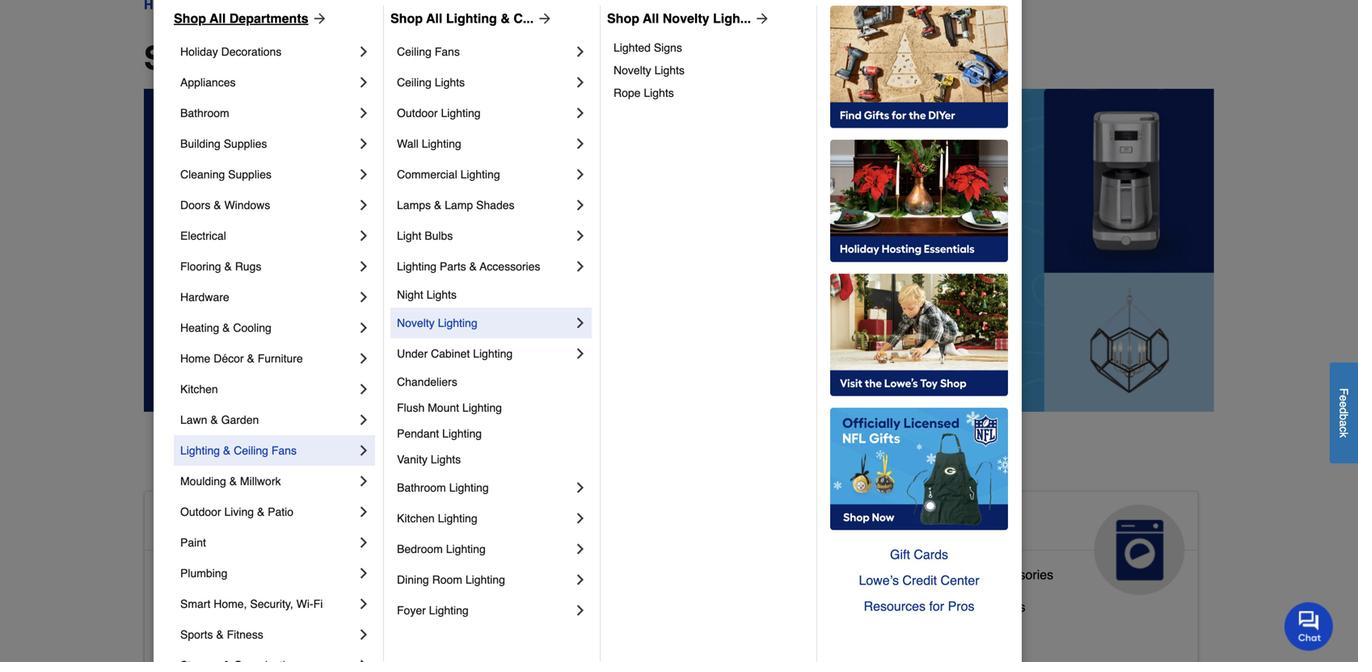 Task type: locate. For each thing, give the bounding box(es) containing it.
outdoor
[[397, 107, 438, 120], [180, 506, 221, 519]]

chevron right image for novelty lighting
[[572, 315, 589, 331]]

decorations
[[221, 45, 282, 58]]

outdoor lighting
[[397, 107, 481, 120]]

2 accessible from the top
[[158, 568, 219, 583]]

ceiling fans link
[[397, 36, 572, 67]]

0 vertical spatial home
[[180, 353, 210, 365]]

wall
[[397, 137, 419, 150]]

lights up novelty lighting
[[427, 289, 457, 302]]

accessible entry & home
[[158, 633, 304, 648]]

lights
[[655, 64, 685, 77], [435, 76, 465, 89], [644, 87, 674, 99], [427, 289, 457, 302], [431, 454, 461, 467]]

1 vertical spatial outdoor
[[180, 506, 221, 519]]

accessories
[[480, 260, 540, 273], [984, 568, 1054, 583]]

supplies up cleaning supplies
[[224, 137, 267, 150]]

lighting down outdoor lighting
[[422, 137, 461, 150]]

0 horizontal spatial bedroom
[[223, 600, 276, 615]]

shades
[[476, 199, 515, 212]]

ceiling for ceiling lights
[[397, 76, 432, 89]]

bathroom link
[[180, 98, 356, 129]]

2 horizontal spatial shop
[[607, 11, 640, 26]]

chevron right image for dining room lighting
[[572, 572, 589, 589]]

0 horizontal spatial furniture
[[258, 353, 303, 365]]

moulding
[[180, 475, 226, 488]]

lights down the signs
[[655, 64, 685, 77]]

1 vertical spatial bathroom
[[397, 482, 446, 495]]

accessible up smart
[[158, 568, 219, 583]]

accessible home image
[[374, 505, 465, 596]]

kitchen up the bedroom lighting
[[397, 513, 435, 526]]

shop up ceiling fans
[[391, 11, 423, 26]]

appliances down holiday
[[180, 76, 236, 89]]

2 vertical spatial novelty
[[397, 317, 435, 330]]

resources for pros link
[[830, 594, 1008, 620]]

fans up moulding & millwork link
[[272, 445, 297, 458]]

lighting up under cabinet lighting
[[438, 317, 478, 330]]

1 shop from the left
[[174, 11, 206, 26]]

accessories up the chillers
[[984, 568, 1054, 583]]

0 vertical spatial parts
[[440, 260, 466, 273]]

novelty down night
[[397, 317, 435, 330]]

bedroom up the dining at left bottom
[[397, 543, 443, 556]]

1 vertical spatial kitchen
[[397, 513, 435, 526]]

1 vertical spatial furniture
[[641, 626, 693, 641]]

accessible down moulding
[[158, 512, 276, 538]]

1 horizontal spatial outdoor
[[397, 107, 438, 120]]

accessible for accessible home
[[158, 512, 276, 538]]

arrow right image inside 'shop all lighting & c...' link
[[534, 11, 553, 27]]

supplies up the windows
[[228, 168, 272, 181]]

departments for shop all departments
[[229, 11, 308, 26]]

vanity
[[397, 454, 428, 467]]

ceiling inside "ceiling lights" "link"
[[397, 76, 432, 89]]

accessories up night lights link
[[480, 260, 540, 273]]

2 vertical spatial ceiling
[[234, 445, 268, 458]]

1 horizontal spatial fans
[[435, 45, 460, 58]]

chat invite button image
[[1285, 602, 1334, 652]]

cabinet
[[431, 348, 470, 361]]

bathroom up smart home, security, wi-fi
[[223, 568, 279, 583]]

bathroom up building
[[180, 107, 229, 120]]

departments for shop all departments
[[283, 40, 481, 77]]

1 vertical spatial accessories
[[984, 568, 1054, 583]]

chevron right image for hardware
[[356, 289, 372, 306]]

wine
[[949, 600, 979, 615]]

accessible home
[[158, 512, 345, 538]]

1 vertical spatial fans
[[272, 445, 297, 458]]

kitchen link
[[180, 374, 356, 405]]

fitness
[[227, 629, 263, 642]]

appliances link down 'decorations'
[[180, 67, 356, 98]]

foyer lighting
[[397, 605, 469, 618]]

accessible down smart
[[158, 633, 219, 648]]

smart home, security, wi-fi
[[180, 598, 323, 611]]

0 vertical spatial accessories
[[480, 260, 540, 273]]

parts inside appliance parts & accessories "link"
[[939, 568, 969, 583]]

1 vertical spatial ceiling
[[397, 76, 432, 89]]

& up wine
[[972, 568, 981, 583]]

chevron right image for doors & windows
[[356, 197, 372, 213]]

novelty lighting link
[[397, 308, 572, 339]]

houses,
[[578, 626, 625, 641]]

all up lighted signs
[[643, 11, 659, 26]]

& right houses,
[[629, 626, 637, 641]]

1 horizontal spatial appliances
[[878, 512, 999, 538]]

bulbs
[[425, 230, 453, 243]]

paint
[[180, 537, 206, 550]]

1 horizontal spatial appliances link
[[865, 492, 1198, 596]]

furniture right houses,
[[641, 626, 693, 641]]

lowe's
[[859, 574, 899, 589]]

chevron right image
[[572, 44, 589, 60], [356, 74, 372, 91], [356, 105, 372, 121], [356, 167, 372, 183], [356, 197, 372, 213], [572, 197, 589, 213], [356, 228, 372, 244], [572, 228, 589, 244], [356, 289, 372, 306], [572, 346, 589, 362], [356, 412, 372, 429], [356, 474, 372, 490], [572, 480, 589, 496], [356, 535, 372, 551], [356, 566, 372, 582], [356, 627, 372, 644], [356, 658, 372, 663]]

arrow right image
[[751, 11, 771, 27]]

1 accessible from the top
[[158, 512, 276, 538]]

outdoor down moulding
[[180, 506, 221, 519]]

1 vertical spatial appliances
[[878, 512, 999, 538]]

under cabinet lighting
[[397, 348, 513, 361]]

outdoor lighting link
[[397, 98, 572, 129]]

signs
[[654, 41, 682, 54]]

0 horizontal spatial fans
[[272, 445, 297, 458]]

kitchen up lawn
[[180, 383, 218, 396]]

supplies inside cleaning supplies link
[[228, 168, 272, 181]]

arrow right image up ceiling fans link
[[534, 11, 553, 27]]

rope lights
[[614, 87, 674, 99]]

2 vertical spatial home
[[269, 633, 304, 648]]

lighting & ceiling fans
[[180, 445, 297, 458]]

chevron right image for commercial lighting
[[572, 167, 589, 183]]

chevron right image for appliances
[[356, 74, 372, 91]]

accessories for appliance parts & accessories
[[984, 568, 1054, 583]]

0 vertical spatial appliances
[[180, 76, 236, 89]]

novelty up the signs
[[663, 11, 709, 26]]

ceiling up millwork in the bottom of the page
[[234, 445, 268, 458]]

chevron right image for outdoor living & patio
[[356, 505, 372, 521]]

parts inside lighting parts & accessories link
[[440, 260, 466, 273]]

shop up lighted
[[607, 11, 640, 26]]

sports
[[180, 629, 213, 642]]

décor
[[214, 353, 244, 365]]

novelty lighting
[[397, 317, 478, 330]]

livestock supplies
[[518, 594, 625, 609]]

bathroom for bathroom lighting
[[397, 482, 446, 495]]

lighting down chandeliers link
[[462, 402, 502, 415]]

bedroom
[[397, 543, 443, 556], [223, 600, 276, 615]]

arrow right image
[[308, 11, 328, 27], [534, 11, 553, 27]]

chevron right image for lamps & lamp shades
[[572, 197, 589, 213]]

& left millwork in the bottom of the page
[[229, 475, 237, 488]]

building
[[180, 137, 221, 150]]

lighting down the flush mount lighting
[[442, 428, 482, 441]]

dining room lighting link
[[397, 565, 572, 596]]

lowe's credit center link
[[830, 568, 1008, 594]]

1 horizontal spatial accessories
[[984, 568, 1054, 583]]

flooring & rugs link
[[180, 251, 356, 282]]

cards
[[914, 548, 948, 563]]

shop up holiday
[[174, 11, 206, 26]]

lights down 'pendant lighting'
[[431, 454, 461, 467]]

lighting down "bathroom lighting"
[[438, 513, 478, 526]]

lights down 'novelty lights'
[[644, 87, 674, 99]]

plumbing link
[[180, 559, 356, 589]]

1 e from the top
[[1338, 396, 1351, 402]]

chevron right image for building supplies
[[356, 136, 372, 152]]

0 vertical spatial appliances link
[[180, 67, 356, 98]]

pet inside animal & pet care
[[622, 512, 658, 538]]

& right lawn
[[210, 414, 218, 427]]

0 horizontal spatial shop
[[174, 11, 206, 26]]

1 vertical spatial pet
[[518, 626, 537, 641]]

fans up ceiling lights
[[435, 45, 460, 58]]

1 horizontal spatial bedroom
[[397, 543, 443, 556]]

accessible bedroom
[[158, 600, 276, 615]]

chevron right image for heating & cooling
[[356, 320, 372, 336]]

departments up holiday decorations link
[[229, 11, 308, 26]]

0 vertical spatial bathroom
[[180, 107, 229, 120]]

foyer
[[397, 605, 426, 618]]

1 vertical spatial departments
[[283, 40, 481, 77]]

0 vertical spatial pet
[[622, 512, 658, 538]]

1 vertical spatial supplies
[[228, 168, 272, 181]]

0 vertical spatial fans
[[435, 45, 460, 58]]

chevron right image for bedroom lighting
[[572, 542, 589, 558]]

0 vertical spatial outdoor
[[397, 107, 438, 120]]

lawn
[[180, 414, 207, 427]]

officially licensed n f l gifts. shop now. image
[[830, 408, 1008, 531]]

outdoor up wall
[[397, 107, 438, 120]]

moulding & millwork link
[[180, 467, 356, 497]]

furniture
[[258, 353, 303, 365], [641, 626, 693, 641]]

appliances image
[[1094, 505, 1185, 596]]

cleaning supplies link
[[180, 159, 356, 190]]

2 shop from the left
[[391, 11, 423, 26]]

pendant
[[397, 428, 439, 441]]

supplies up houses,
[[575, 594, 625, 609]]

furniture down heating & cooling link at the left
[[258, 353, 303, 365]]

0 vertical spatial kitchen
[[180, 383, 218, 396]]

bathroom lighting
[[397, 482, 489, 495]]

chevron right image for moulding & millwork
[[356, 474, 372, 490]]

appliances link up the chillers
[[865, 492, 1198, 596]]

chevron right image for ceiling lights
[[572, 74, 589, 91]]

chevron right image for lighting & ceiling fans
[[356, 443, 372, 459]]

lighted
[[614, 41, 651, 54]]

novelty down lighted
[[614, 64, 651, 77]]

chevron right image for electrical
[[356, 228, 372, 244]]

a
[[1338, 421, 1351, 427]]

ceiling inside ceiling fans link
[[397, 45, 432, 58]]

1 vertical spatial novelty
[[614, 64, 651, 77]]

departments up outdoor lighting
[[283, 40, 481, 77]]

arrow right image up shop all departments
[[308, 11, 328, 27]]

accessories for lighting parts & accessories
[[480, 260, 540, 273]]

night lights
[[397, 289, 457, 302]]

2 vertical spatial supplies
[[575, 594, 625, 609]]

2 horizontal spatial novelty
[[663, 11, 709, 26]]

e up b
[[1338, 402, 1351, 408]]

parts down bulbs
[[440, 260, 466, 273]]

0 horizontal spatial outdoor
[[180, 506, 221, 519]]

0 vertical spatial supplies
[[224, 137, 267, 150]]

lights for vanity lights
[[431, 454, 461, 467]]

0 vertical spatial ceiling
[[397, 45, 432, 58]]

windows
[[224, 199, 270, 212]]

chevron right image for paint
[[356, 535, 372, 551]]

accessible up sports
[[158, 600, 219, 615]]

0 horizontal spatial appliances link
[[180, 67, 356, 98]]

millwork
[[240, 475, 281, 488]]

0 horizontal spatial pet
[[518, 626, 537, 641]]

1 vertical spatial parts
[[939, 568, 969, 583]]

parts down cards
[[939, 568, 969, 583]]

3 accessible from the top
[[158, 600, 219, 615]]

flush mount lighting
[[397, 402, 502, 415]]

ceiling down ceiling fans
[[397, 76, 432, 89]]

0 horizontal spatial accessories
[[480, 260, 540, 273]]

0 horizontal spatial kitchen
[[180, 383, 218, 396]]

novelty lights
[[614, 64, 685, 77]]

arrow right image inside shop all departments link
[[308, 11, 328, 27]]

all up ceiling fans
[[426, 11, 442, 26]]

parts for appliance
[[939, 568, 969, 583]]

0 vertical spatial furniture
[[258, 353, 303, 365]]

light
[[397, 230, 422, 243]]

chandeliers
[[397, 376, 457, 389]]

ceiling for ceiling fans
[[397, 45, 432, 58]]

kitchen
[[180, 383, 218, 396], [397, 513, 435, 526]]

shop for shop all novelty ligh...
[[607, 11, 640, 26]]

1 horizontal spatial parts
[[939, 568, 969, 583]]

novelty for lights
[[614, 64, 651, 77]]

lighting up lamps & lamp shades link
[[460, 168, 500, 181]]

lighting down "ceiling lights" "link"
[[441, 107, 481, 120]]

0 horizontal spatial arrow right image
[[308, 11, 328, 27]]

appliance parts & accessories link
[[878, 564, 1054, 597]]

lights for novelty lights
[[655, 64, 685, 77]]

flooring
[[180, 260, 221, 273]]

ceiling up ceiling lights
[[397, 45, 432, 58]]

shop for shop all departments
[[174, 11, 206, 26]]

appliances up cards
[[878, 512, 999, 538]]

dining
[[397, 574, 429, 587]]

ligh...
[[713, 11, 751, 26]]

night lights link
[[397, 282, 589, 308]]

accessible bedroom link
[[158, 597, 276, 629]]

building supplies
[[180, 137, 267, 150]]

electrical
[[180, 230, 226, 243]]

resources for pros
[[864, 600, 975, 614]]

& left lamp
[[434, 199, 442, 212]]

pet beds, houses, & furniture
[[518, 626, 693, 641]]

1 horizontal spatial pet
[[622, 512, 658, 538]]

chevron right image for flooring & rugs
[[356, 259, 372, 275]]

shop
[[144, 40, 225, 77]]

0 horizontal spatial novelty
[[397, 317, 435, 330]]

bathroom down "vanity lights"
[[397, 482, 446, 495]]

lights up outdoor lighting
[[435, 76, 465, 89]]

paint link
[[180, 528, 356, 559]]

all down shop all departments link
[[233, 40, 274, 77]]

1 arrow right image from the left
[[308, 11, 328, 27]]

supplies inside livestock supplies link
[[575, 594, 625, 609]]

& down accessible bedroom link
[[216, 629, 224, 642]]

0 horizontal spatial parts
[[440, 260, 466, 273]]

2 arrow right image from the left
[[534, 11, 553, 27]]

ceiling inside lighting & ceiling fans link
[[234, 445, 268, 458]]

find gifts for the diyer. image
[[830, 6, 1008, 129]]

all up holiday decorations
[[210, 11, 226, 26]]

e up d
[[1338, 396, 1351, 402]]

gift cards
[[890, 548, 948, 563]]

chevron right image
[[356, 44, 372, 60], [572, 74, 589, 91], [572, 105, 589, 121], [356, 136, 372, 152], [572, 136, 589, 152], [572, 167, 589, 183], [356, 259, 372, 275], [572, 259, 589, 275], [572, 315, 589, 331], [356, 320, 372, 336], [356, 351, 372, 367], [356, 382, 372, 398], [356, 443, 372, 459], [356, 505, 372, 521], [572, 511, 589, 527], [572, 542, 589, 558], [572, 572, 589, 589], [356, 597, 372, 613], [572, 603, 589, 619]]

& right animal
[[600, 512, 616, 538]]

arrow right image for shop all lighting & c...
[[534, 11, 553, 27]]

lamp
[[445, 199, 473, 212]]

bedroom up "fitness"
[[223, 600, 276, 615]]

1 horizontal spatial novelty
[[614, 64, 651, 77]]

0 vertical spatial departments
[[229, 11, 308, 26]]

1 horizontal spatial shop
[[391, 11, 423, 26]]

4 accessible from the top
[[158, 633, 219, 648]]

commercial
[[397, 168, 457, 181]]

lamps & lamp shades link
[[397, 190, 572, 221]]

3 shop from the left
[[607, 11, 640, 26]]

lights inside "link"
[[435, 76, 465, 89]]

1 horizontal spatial arrow right image
[[534, 11, 553, 27]]

0 horizontal spatial appliances
[[180, 76, 236, 89]]

chevron right image for wall lighting
[[572, 136, 589, 152]]

supplies inside building supplies link
[[224, 137, 267, 150]]

shop all departments link
[[174, 9, 328, 28]]

fans
[[435, 45, 460, 58], [272, 445, 297, 458]]

1 horizontal spatial kitchen
[[397, 513, 435, 526]]

lighting down bedroom lighting link
[[466, 574, 505, 587]]

pros
[[948, 600, 975, 614]]

garden
[[221, 414, 259, 427]]

accessories inside "link"
[[984, 568, 1054, 583]]

arrow right image for shop all departments
[[308, 11, 328, 27]]

light bulbs
[[397, 230, 453, 243]]



Task type: vqa. For each thing, say whether or not it's contained in the screenshot.
by corresponding to Ready by Tue, Jan 2 (Est.)
no



Task type: describe. For each thing, give the bounding box(es) containing it.
chevron right image for holiday decorations
[[356, 44, 372, 60]]

2 e from the top
[[1338, 402, 1351, 408]]

& right entry
[[257, 633, 265, 648]]

f e e d b a c k button
[[1330, 363, 1358, 464]]

accessible home link
[[145, 492, 477, 596]]

kitchen for kitchen lighting
[[397, 513, 435, 526]]

kitchen lighting
[[397, 513, 478, 526]]

mount
[[428, 402, 459, 415]]

appliance
[[878, 568, 935, 583]]

supplies for cleaning supplies
[[228, 168, 272, 181]]

building supplies link
[[180, 129, 356, 159]]

chevron right image for outdoor lighting
[[572, 105, 589, 121]]

sports & fitness link
[[180, 620, 356, 651]]

entry
[[223, 633, 253, 648]]

rope lights link
[[614, 82, 805, 104]]

b
[[1338, 414, 1351, 421]]

lighting parts & accessories link
[[397, 251, 572, 282]]

flush mount lighting link
[[397, 395, 589, 421]]

security,
[[250, 598, 293, 611]]

lighting up night
[[397, 260, 437, 273]]

all for departments
[[210, 11, 226, 26]]

chevron right image for ceiling fans
[[572, 44, 589, 60]]

lowe's credit center
[[859, 574, 980, 589]]

lighting up chandeliers link
[[473, 348, 513, 361]]

chevron right image for kitchen lighting
[[572, 511, 589, 527]]

pet beds, houses, & furniture link
[[518, 622, 693, 655]]

lighting up kitchen lighting link
[[449, 482, 489, 495]]

rope
[[614, 87, 641, 99]]

f e e d b a c k
[[1338, 389, 1351, 438]]

moulding & millwork
[[180, 475, 281, 488]]

commercial lighting
[[397, 168, 500, 181]]

f
[[1338, 389, 1351, 396]]

& left c...
[[501, 11, 510, 26]]

ceiling lights
[[397, 76, 465, 89]]

accessible for accessible bathroom
[[158, 568, 219, 583]]

holiday decorations
[[180, 45, 282, 58]]

livestock
[[518, 594, 572, 609]]

credit
[[903, 574, 937, 589]]

holiday
[[180, 45, 218, 58]]

accessible bathroom link
[[158, 564, 279, 597]]

c
[[1338, 427, 1351, 433]]

lighting up dining room lighting
[[446, 543, 486, 556]]

gift cards link
[[830, 543, 1008, 568]]

& left pros
[[937, 600, 946, 615]]

chevron right image for bathroom
[[356, 105, 372, 121]]

for
[[929, 600, 944, 614]]

chevron right image for lawn & garden
[[356, 412, 372, 429]]

pendant lighting
[[397, 428, 482, 441]]

beverage
[[878, 600, 934, 615]]

visit the lowe's toy shop. image
[[830, 274, 1008, 397]]

fi
[[313, 598, 323, 611]]

flooring & rugs
[[180, 260, 261, 273]]

& left cooling on the left of the page
[[222, 322, 230, 335]]

supplies for building supplies
[[224, 137, 267, 150]]

& right décor
[[247, 353, 255, 365]]

resources
[[864, 600, 926, 614]]

chevron right image for sports & fitness
[[356, 627, 372, 644]]

shop all departments
[[144, 40, 481, 77]]

fans inside lighting & ceiling fans link
[[272, 445, 297, 458]]

2 vertical spatial bathroom
[[223, 568, 279, 583]]

shop all novelty ligh...
[[607, 11, 751, 26]]

lighting inside "link"
[[422, 137, 461, 150]]

0 vertical spatial novelty
[[663, 11, 709, 26]]

holiday hosting essentials. image
[[830, 140, 1008, 263]]

outdoor for outdoor lighting
[[397, 107, 438, 120]]

hardware link
[[180, 282, 356, 313]]

heating & cooling
[[180, 322, 272, 335]]

wall lighting
[[397, 137, 461, 150]]

outdoor living & patio link
[[180, 497, 356, 528]]

1 vertical spatial home
[[282, 512, 345, 538]]

home décor & furniture link
[[180, 344, 356, 374]]

center
[[941, 574, 980, 589]]

chevron right image for bathroom lighting
[[572, 480, 589, 496]]

enjoy savings year-round. no matter what you're shopping for, find what you need at a great price. image
[[144, 89, 1214, 412]]

all for novelty
[[643, 11, 659, 26]]

1 vertical spatial bedroom
[[223, 600, 276, 615]]

accessible for accessible entry & home
[[158, 633, 219, 648]]

1 horizontal spatial furniture
[[641, 626, 693, 641]]

bedroom lighting
[[397, 543, 486, 556]]

chevron right image for foyer lighting
[[572, 603, 589, 619]]

beverage & wine chillers
[[878, 600, 1026, 615]]

bathroom for bathroom
[[180, 107, 229, 120]]

chevron right image for light bulbs
[[572, 228, 589, 244]]

bathroom lighting link
[[397, 473, 572, 504]]

parts for lighting
[[440, 260, 466, 273]]

supplies for livestock supplies
[[575, 594, 625, 609]]

shop all novelty ligh... link
[[607, 9, 771, 28]]

lights for night lights
[[427, 289, 457, 302]]

accessible for accessible bedroom
[[158, 600, 219, 615]]

& left patio
[[257, 506, 265, 519]]

pendant lighting link
[[397, 421, 589, 447]]

& left rugs
[[224, 260, 232, 273]]

& inside "link"
[[972, 568, 981, 583]]

wall lighting link
[[397, 129, 572, 159]]

c...
[[514, 11, 534, 26]]

all for lighting
[[426, 11, 442, 26]]

animal & pet care image
[[734, 505, 825, 596]]

chevron right image for lighting parts & accessories
[[572, 259, 589, 275]]

flush
[[397, 402, 425, 415]]

chevron right image for plumbing
[[356, 566, 372, 582]]

night
[[397, 289, 423, 302]]

outdoor for outdoor living & patio
[[180, 506, 221, 519]]

1 vertical spatial appliances link
[[865, 492, 1198, 596]]

cooling
[[233, 322, 272, 335]]

& inside animal & pet care
[[600, 512, 616, 538]]

beds,
[[541, 626, 574, 641]]

shop all lighting & c...
[[391, 11, 534, 26]]

chevron right image for smart home, security, wi-fi
[[356, 597, 372, 613]]

light bulbs link
[[397, 221, 572, 251]]

& right doors
[[214, 199, 221, 212]]

chandeliers link
[[397, 369, 589, 395]]

chevron right image for cleaning supplies
[[356, 167, 372, 183]]

home,
[[214, 598, 247, 611]]

outdoor living & patio
[[180, 506, 294, 519]]

smart home, security, wi-fi link
[[180, 589, 356, 620]]

fans inside ceiling fans link
[[435, 45, 460, 58]]

dining room lighting
[[397, 574, 505, 587]]

cleaning supplies
[[180, 168, 272, 181]]

lighting down room
[[429, 605, 469, 618]]

lights for rope lights
[[644, 87, 674, 99]]

lawn & garden
[[180, 414, 259, 427]]

animal & pet care
[[518, 512, 658, 563]]

shop for shop all lighting & c...
[[391, 11, 423, 26]]

& down 'light bulbs' link
[[469, 260, 477, 273]]

chevron right image for under cabinet lighting
[[572, 346, 589, 362]]

lighting up moulding
[[180, 445, 220, 458]]

smart
[[180, 598, 210, 611]]

bedroom lighting link
[[397, 534, 572, 565]]

hardware
[[180, 291, 229, 304]]

kitchen for kitchen
[[180, 383, 218, 396]]

lighted signs
[[614, 41, 682, 54]]

chevron right image for home décor & furniture
[[356, 351, 372, 367]]

lighting up ceiling fans link
[[446, 11, 497, 26]]

plumbing
[[180, 568, 227, 581]]

0 vertical spatial bedroom
[[397, 543, 443, 556]]

lights for ceiling lights
[[435, 76, 465, 89]]

doors & windows
[[180, 199, 270, 212]]

sports & fitness
[[180, 629, 263, 642]]

chevron right image for kitchen
[[356, 382, 372, 398]]

& up moulding & millwork
[[223, 445, 231, 458]]

novelty for lighting
[[397, 317, 435, 330]]



